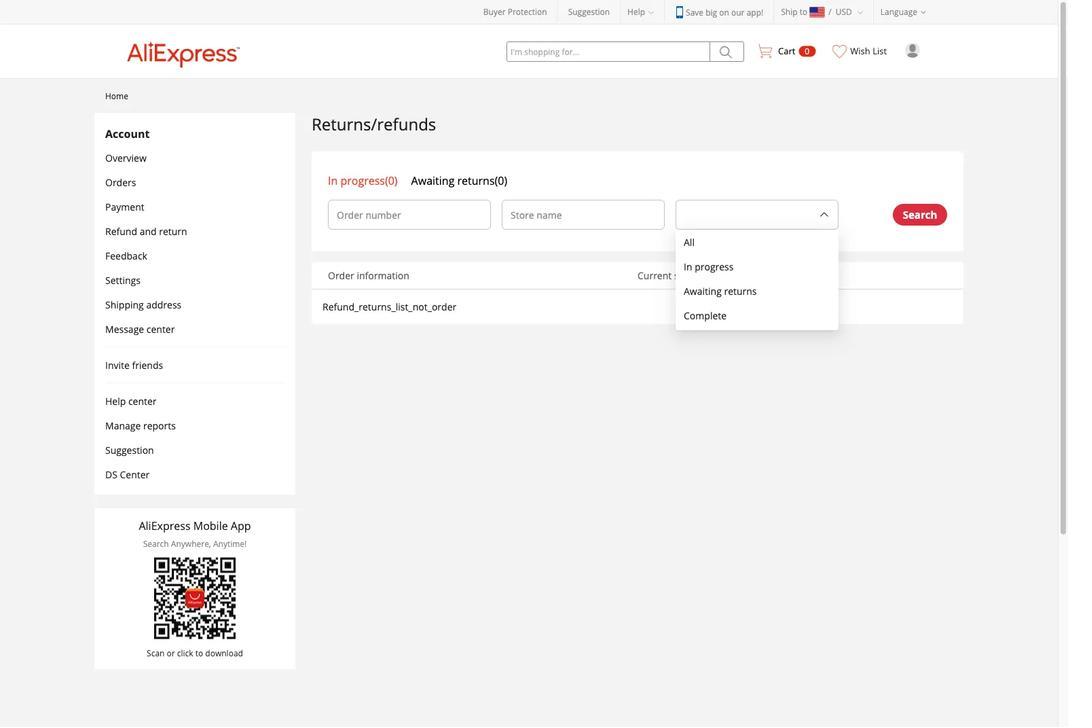 Task type: locate. For each thing, give the bounding box(es) containing it.
home
[[105, 90, 128, 101]]

/
[[829, 6, 832, 17]]

in progress(0)
[[328, 173, 398, 188]]

save
[[686, 6, 704, 18]]

suggestion
[[569, 6, 610, 17], [105, 443, 154, 456]]

center down address
[[147, 322, 175, 335]]

save big on our app! link
[[676, 6, 764, 18]]

suggestion up the i'm shopping for... text field
[[569, 6, 610, 17]]

help
[[628, 6, 646, 17], [105, 394, 126, 407]]

in down all
[[684, 260, 693, 273]]

to right "click" at bottom left
[[196, 647, 203, 658]]

awaiting left returns(0)
[[412, 173, 455, 188]]

anytime!
[[213, 538, 247, 549]]

message center
[[105, 322, 175, 335]]

1 horizontal spatial help
[[628, 6, 646, 17]]

help right suggestion link
[[628, 6, 646, 17]]

1 vertical spatial help
[[105, 394, 126, 407]]

returns
[[725, 284, 757, 297]]

1 vertical spatial search
[[143, 538, 169, 549]]

payment
[[105, 200, 145, 213]]

cart
[[779, 45, 796, 57]]

1 horizontal spatial search
[[904, 208, 938, 222]]

help up 'manage'
[[105, 394, 126, 407]]

chevronup image
[[820, 209, 830, 220]]

overview
[[105, 151, 147, 164]]

language link
[[874, 0, 937, 24]]

wish list
[[851, 45, 887, 57]]

1 vertical spatial in
[[684, 260, 693, 273]]

suggestion up "ds center"
[[105, 443, 154, 456]]

search
[[904, 208, 938, 222], [143, 538, 169, 549]]

home link
[[105, 90, 128, 101]]

orders
[[105, 176, 136, 189]]

0 horizontal spatial to
[[196, 647, 203, 658]]

0 vertical spatial in
[[328, 173, 338, 188]]

in progress
[[684, 260, 734, 273]]

refund_returns_list_not_order
[[323, 300, 457, 313]]

0 vertical spatial center
[[147, 322, 175, 335]]

0 vertical spatial to
[[800, 6, 808, 17]]

1 horizontal spatial awaiting
[[684, 284, 722, 297]]

help center
[[105, 394, 157, 407]]

help for help center
[[105, 394, 126, 407]]

or
[[167, 647, 175, 658]]

awaiting returns
[[684, 284, 757, 297]]

scan
[[147, 647, 165, 658]]

wish list link
[[827, 24, 895, 69]]

awaiting down status
[[684, 284, 722, 297]]

center for help center
[[128, 394, 157, 407]]

0 vertical spatial search
[[904, 208, 938, 222]]

None text field
[[685, 207, 817, 223]]

center
[[147, 322, 175, 335], [128, 394, 157, 407]]

1 vertical spatial center
[[128, 394, 157, 407]]

0 horizontal spatial awaiting
[[412, 173, 455, 188]]

help for help
[[628, 6, 646, 17]]

shipping
[[105, 298, 144, 311]]

aliexpress
[[139, 518, 191, 533]]

1 horizontal spatial in
[[684, 260, 693, 273]]

1 vertical spatial awaiting
[[684, 284, 722, 297]]

language
[[881, 6, 918, 17]]

center up manage reports
[[128, 394, 157, 407]]

0 horizontal spatial in
[[328, 173, 338, 188]]

awaiting
[[412, 173, 455, 188], [684, 284, 722, 297]]

to right ship
[[800, 6, 808, 17]]

to
[[800, 6, 808, 17], [196, 647, 203, 658]]

download
[[205, 647, 243, 658]]

ship to
[[782, 6, 808, 17]]

protection
[[508, 6, 547, 17]]

0 horizontal spatial suggestion
[[105, 443, 154, 456]]

reports
[[143, 419, 176, 432]]

anywhere,
[[171, 538, 211, 549]]

progress(0)
[[341, 173, 398, 188]]

order
[[328, 269, 355, 282]]

settings
[[105, 274, 141, 286]]

1 horizontal spatial suggestion
[[569, 6, 610, 17]]

app!
[[747, 6, 764, 18]]

Order number field
[[337, 202, 444, 227]]

in for in progress
[[684, 260, 693, 273]]

progress
[[695, 260, 734, 273]]

list
[[873, 45, 887, 57]]

0 vertical spatial suggestion
[[569, 6, 610, 17]]

in
[[328, 173, 338, 188], [684, 260, 693, 273]]

0 horizontal spatial help
[[105, 394, 126, 407]]

in left progress(0)
[[328, 173, 338, 188]]

None submit
[[711, 41, 745, 62]]

ship
[[782, 6, 798, 17]]

0 vertical spatial awaiting
[[412, 173, 455, 188]]

manage
[[105, 419, 141, 432]]

1 vertical spatial to
[[196, 647, 203, 658]]

0 vertical spatial help
[[628, 6, 646, 17]]

0 horizontal spatial search
[[143, 538, 169, 549]]

awaiting for awaiting returns
[[684, 284, 722, 297]]

order information
[[328, 269, 410, 282]]

complete
[[684, 309, 727, 322]]

option group
[[328, 173, 521, 188]]



Task type: vqa. For each thing, say whether or not it's contained in the screenshot.
leftmost 10,000+
no



Task type: describe. For each thing, give the bounding box(es) containing it.
invite friends
[[105, 358, 163, 371]]

feedback
[[105, 249, 147, 262]]

current
[[638, 269, 672, 282]]

0
[[805, 46, 810, 57]]

big
[[706, 6, 718, 18]]

returns/refunds
[[312, 113, 436, 135]]

search inside aliexpress mobile app search anywhere, anytime!
[[143, 538, 169, 549]]

current status
[[638, 269, 702, 282]]

address
[[146, 298, 182, 311]]

message
[[105, 322, 144, 335]]

account
[[105, 126, 150, 140]]

buyer protection link
[[484, 6, 547, 17]]

1 vertical spatial suggestion
[[105, 443, 154, 456]]

friends
[[132, 358, 163, 371]]

information
[[357, 269, 410, 282]]

/ usd
[[829, 6, 853, 17]]

option group containing in progress(0)
[[328, 173, 521, 188]]

our
[[732, 6, 745, 18]]

returns(0)
[[458, 173, 508, 188]]

suggestion link
[[569, 6, 610, 17]]

center for message center
[[147, 322, 175, 335]]

manage reports
[[105, 419, 176, 432]]

app
[[231, 518, 251, 533]]

refund and return
[[105, 225, 187, 237]]

search inside button
[[904, 208, 938, 222]]

1 horizontal spatial to
[[800, 6, 808, 17]]

in for in progress(0)
[[328, 173, 338, 188]]

click
[[177, 647, 193, 658]]

scan or click to download
[[147, 647, 243, 658]]

status
[[675, 269, 702, 282]]

return
[[159, 225, 187, 237]]

invite
[[105, 358, 130, 371]]

save big on our app!
[[686, 6, 764, 18]]

awaiting for awaiting returns(0)
[[412, 173, 455, 188]]

Store name field
[[511, 202, 618, 227]]

ds
[[105, 468, 117, 481]]

wish
[[851, 45, 871, 57]]

mobile
[[193, 518, 228, 533]]

shipping address
[[105, 298, 182, 311]]

scan or click to download link
[[139, 558, 251, 658]]

usd
[[836, 6, 853, 17]]

search button
[[894, 204, 948, 226]]

and
[[140, 225, 157, 237]]

center
[[120, 468, 150, 481]]

on
[[720, 6, 730, 18]]

buyer
[[484, 6, 506, 17]]

aliexpress mobile app search anywhere, anytime!
[[139, 518, 251, 549]]

awaiting returns(0)
[[412, 173, 508, 188]]

refund
[[105, 225, 137, 237]]

I'm shopping for... text field
[[507, 41, 711, 62]]

ds center
[[105, 468, 150, 481]]

all
[[684, 235, 695, 248]]

buyer protection
[[484, 6, 547, 17]]



